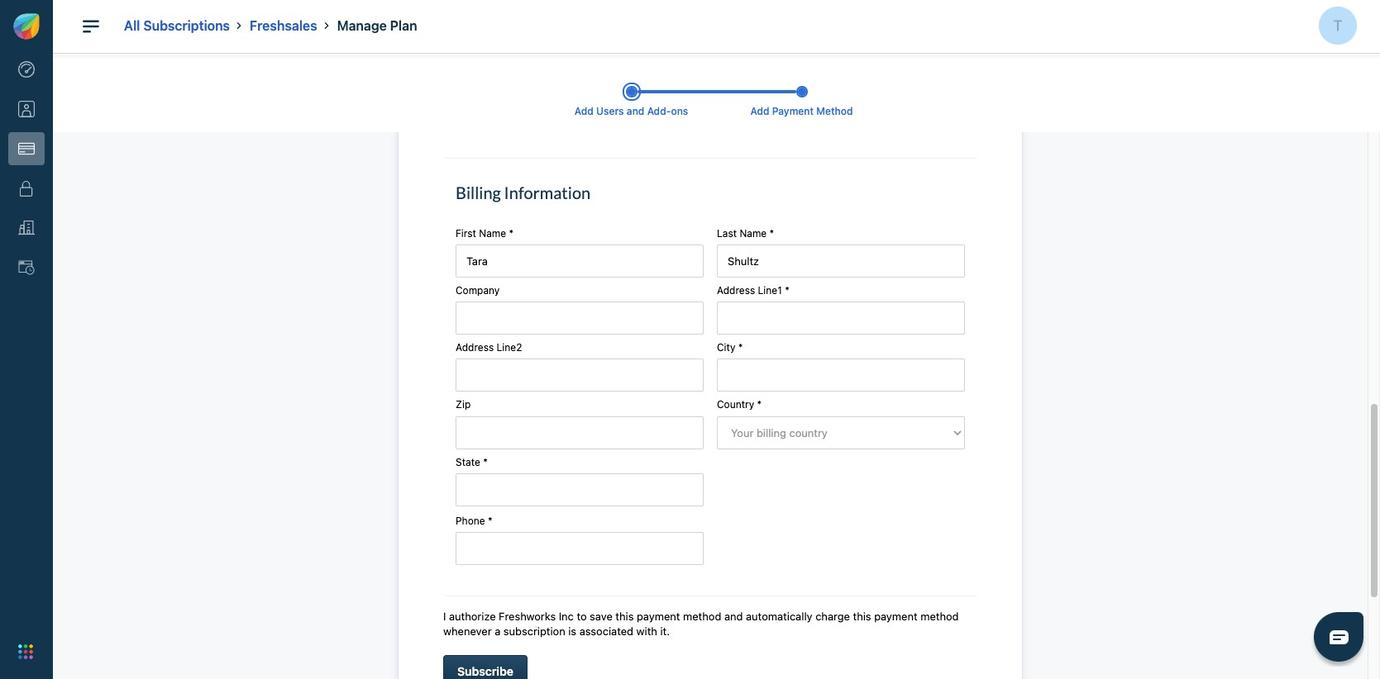 Task type: vqa. For each thing, say whether or not it's contained in the screenshot.
37's SCHULTZ
no



Task type: locate. For each thing, give the bounding box(es) containing it.
users
[[596, 105, 624, 117]]

add
[[575, 105, 594, 117], [751, 105, 770, 117]]

manage plan
[[337, 18, 417, 33]]

all
[[124, 18, 140, 33]]

add users and add-ons
[[575, 105, 688, 117]]

add left payment
[[751, 105, 770, 117]]

profile picture image
[[1319, 7, 1357, 45]]

organization image
[[18, 220, 35, 237]]

freshworks switcher image
[[18, 645, 33, 660]]

1 horizontal spatial add
[[751, 105, 770, 117]]

freshsales
[[250, 18, 317, 33]]

subscriptions
[[143, 18, 230, 33]]

0 horizontal spatial add
[[575, 105, 594, 117]]

add left users
[[575, 105, 594, 117]]

users image
[[18, 101, 35, 118]]

2 add from the left
[[751, 105, 770, 117]]

freshsales link
[[250, 18, 317, 33]]

add for add users and add-ons
[[575, 105, 594, 117]]

payment
[[772, 105, 814, 117]]

1 add from the left
[[575, 105, 594, 117]]



Task type: describe. For each thing, give the bounding box(es) containing it.
manage
[[337, 18, 387, 33]]

add-
[[647, 105, 671, 117]]

ons
[[671, 105, 688, 117]]

add payment method
[[751, 105, 853, 117]]

method
[[817, 105, 853, 117]]

audit logs image
[[18, 260, 35, 276]]

plan
[[390, 18, 417, 33]]

all subscriptions
[[124, 18, 230, 33]]

freshworks icon image
[[13, 13, 40, 40]]

neo admin center image
[[18, 61, 35, 78]]

add for add payment method
[[751, 105, 770, 117]]

and
[[627, 105, 645, 117]]

all subscriptions link
[[124, 18, 230, 33]]

security image
[[18, 180, 35, 197]]

my subscriptions image
[[18, 141, 35, 157]]



